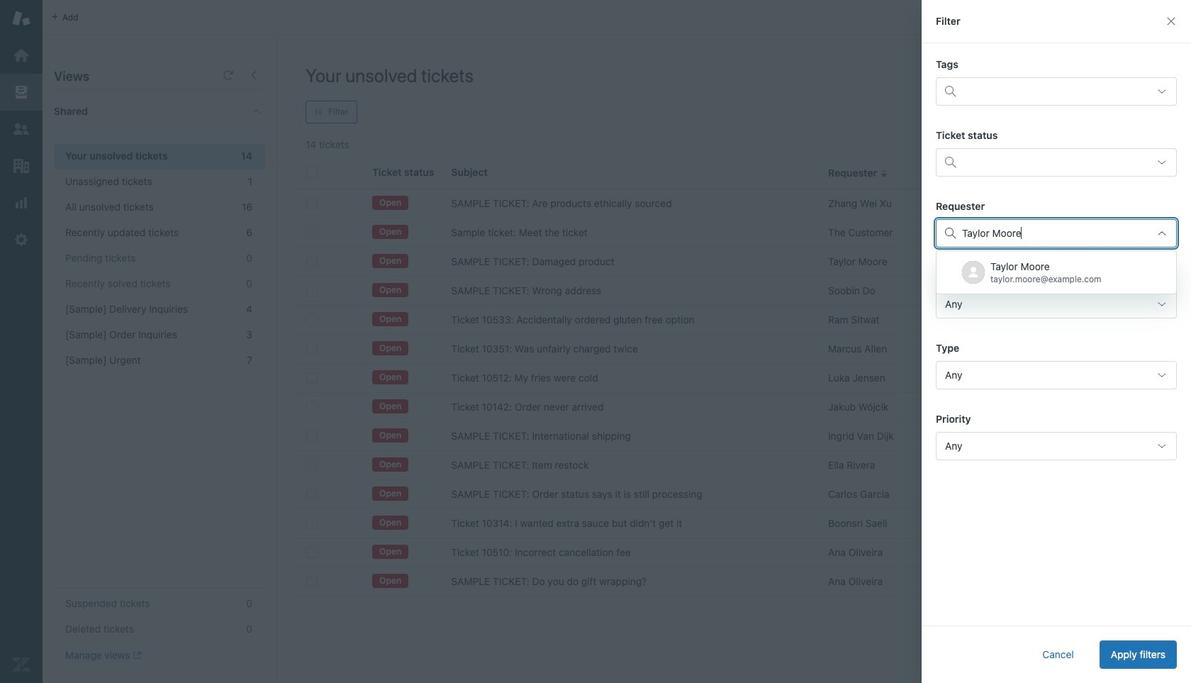 Task type: locate. For each thing, give the bounding box(es) containing it.
row
[[295, 189, 1181, 218], [295, 218, 1181, 247], [295, 247, 1181, 276], [295, 276, 1181, 305], [295, 305, 1181, 334], [295, 334, 1181, 364], [295, 364, 1181, 393], [295, 393, 1181, 422], [295, 422, 1181, 451], [295, 451, 1181, 480], [295, 480, 1181, 509], [295, 509, 1181, 538], [295, 538, 1181, 567], [295, 567, 1181, 596]]

14 row from the top
[[295, 567, 1181, 596]]

reporting image
[[12, 194, 31, 212]]

heading
[[43, 90, 277, 133]]

9 row from the top
[[295, 422, 1181, 451]]

2 row from the top
[[295, 218, 1181, 247]]

5 row from the top
[[295, 305, 1181, 334]]

None field
[[964, 151, 1147, 174], [963, 227, 1151, 240], [936, 290, 1178, 319], [936, 361, 1178, 389], [936, 432, 1178, 460], [964, 151, 1147, 174], [963, 227, 1151, 240], [936, 290, 1178, 319], [936, 361, 1178, 389], [936, 432, 1178, 460]]

avatar image
[[963, 261, 985, 284]]

1 row from the top
[[295, 189, 1181, 218]]

organizations image
[[12, 157, 31, 175]]

opens in a new tab image
[[130, 651, 141, 660]]

customers image
[[12, 120, 31, 138]]

dialog
[[922, 0, 1192, 683]]

option
[[937, 254, 1177, 291]]

refresh views pane image
[[223, 70, 234, 81]]

7 row from the top
[[295, 364, 1181, 393]]

main element
[[0, 0, 43, 683]]

6 row from the top
[[295, 334, 1181, 364]]



Task type: vqa. For each thing, say whether or not it's contained in the screenshot.
the 'chat' to the left
no



Task type: describe. For each thing, give the bounding box(es) containing it.
11 row from the top
[[295, 480, 1181, 509]]

13 row from the top
[[295, 538, 1181, 567]]

hide panel views image
[[248, 70, 260, 81]]

4 row from the top
[[295, 276, 1181, 305]]

admin image
[[12, 231, 31, 249]]

zendesk support image
[[12, 9, 31, 28]]

3 row from the top
[[295, 247, 1181, 276]]

close drawer image
[[1166, 16, 1178, 27]]

views image
[[12, 83, 31, 101]]

8 row from the top
[[295, 393, 1181, 422]]

get started image
[[12, 46, 31, 65]]

zendesk image
[[12, 655, 31, 674]]

12 row from the top
[[295, 509, 1181, 538]]

10 row from the top
[[295, 451, 1181, 480]]



